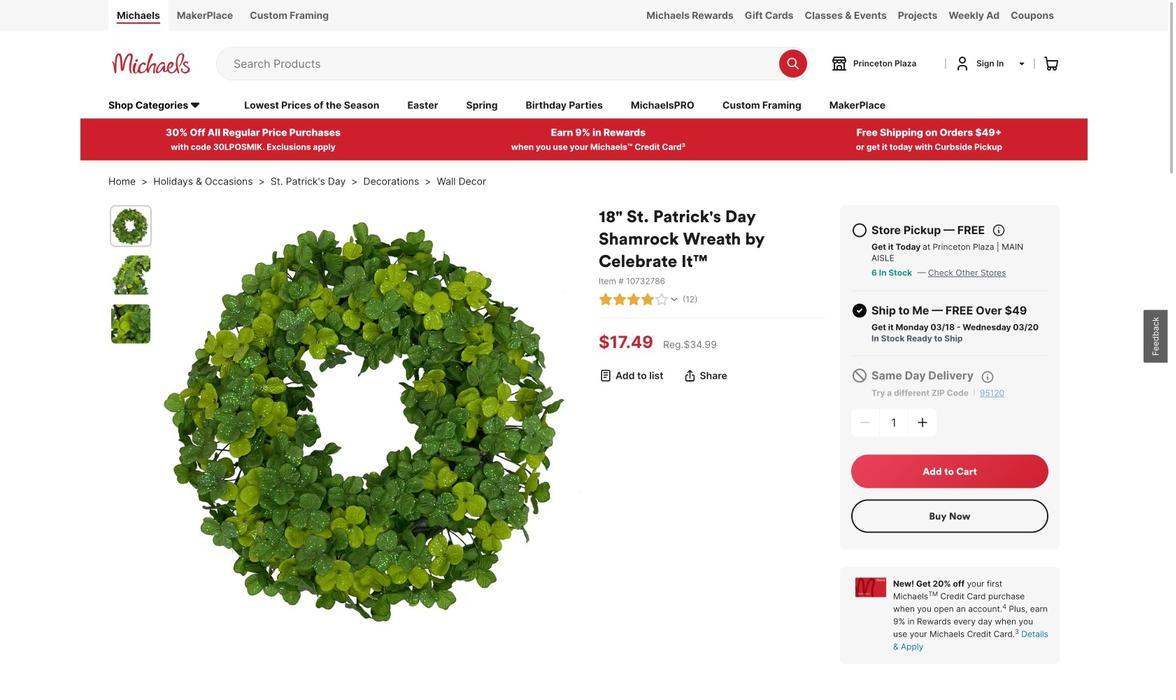 Task type: locate. For each thing, give the bounding box(es) containing it.
18&#x22; st. patrick&#x27;s day shamrock wreath by celebrate it&#x2122; image
[[158, 205, 585, 632], [111, 207, 150, 246], [111, 256, 150, 295], [111, 305, 150, 344]]

1 vertical spatial tabler image
[[851, 368, 868, 385]]

Number Stepper text field
[[880, 409, 908, 437]]

search button image
[[786, 57, 800, 71]]

0 vertical spatial tabler image
[[851, 222, 868, 239]]

tabler image
[[992, 224, 1006, 238]]

tabler image
[[851, 222, 868, 239], [851, 368, 868, 385]]



Task type: vqa. For each thing, say whether or not it's contained in the screenshot.
plcc card logo
yes



Task type: describe. For each thing, give the bounding box(es) containing it.
button to increment counter for number stepper image
[[916, 416, 930, 430]]

2 tabler image from the top
[[851, 368, 868, 385]]

plcc card logo image
[[855, 578, 886, 598]]

open samedaydelivery details modal image
[[981, 371, 995, 385]]

1 tabler image from the top
[[851, 222, 868, 239]]

Search Input field
[[234, 47, 772, 80]]



